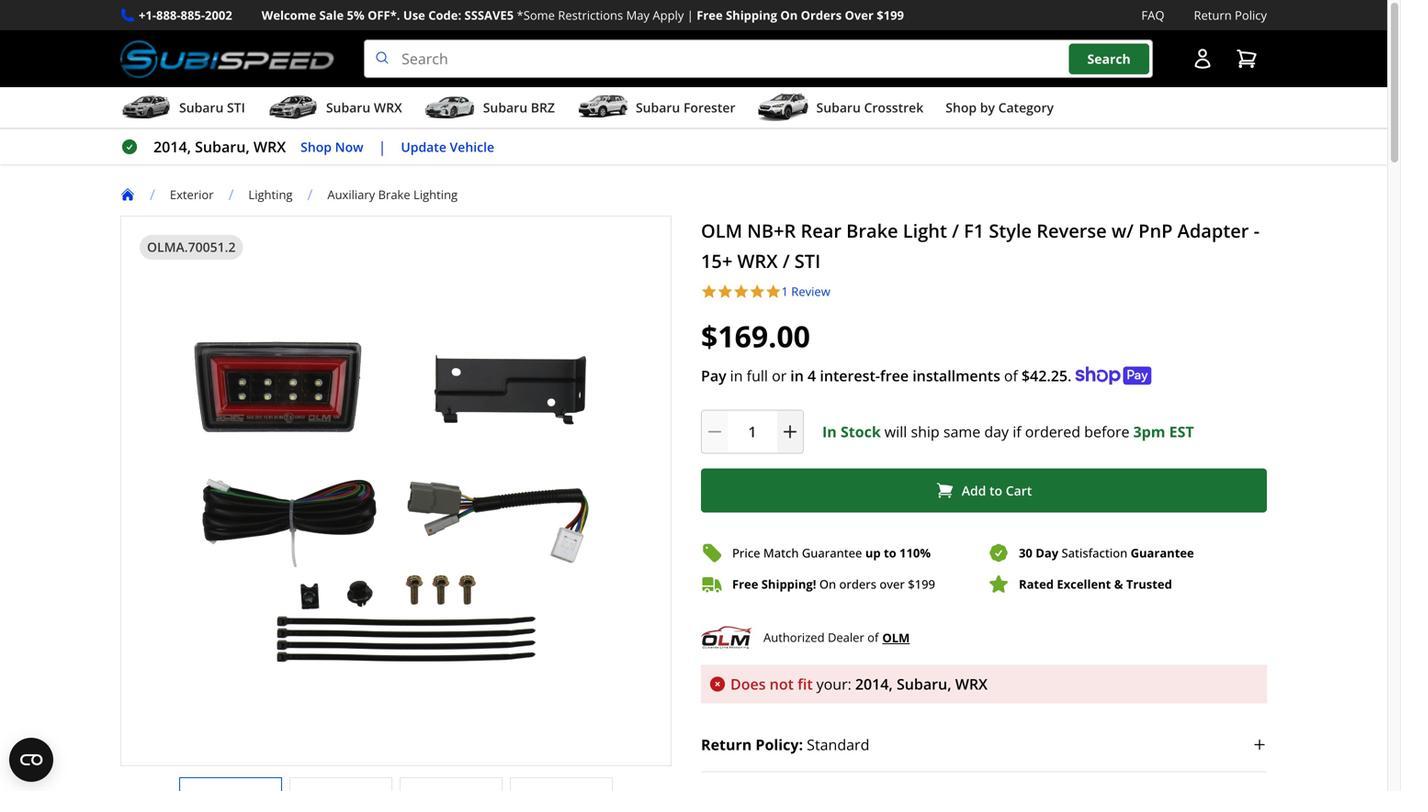 Task type: describe. For each thing, give the bounding box(es) containing it.
shop by category
[[946, 99, 1054, 116]]

return policy
[[1194, 7, 1267, 23]]

rated
[[1019, 577, 1054, 593]]

in
[[822, 422, 837, 442]]

1 horizontal spatial |
[[687, 7, 694, 23]]

a subaru wrx thumbnail image image
[[267, 94, 319, 121]]

+1-888-885-2002
[[139, 7, 232, 23]]

shop now link
[[301, 137, 363, 158]]

return for return policy: standard
[[701, 736, 752, 755]]

subaru crosstrek
[[816, 99, 924, 116]]

excellent
[[1057, 577, 1111, 593]]

/ for auxiliary brake lighting
[[307, 185, 313, 205]]

faq link
[[1142, 6, 1165, 25]]

apply
[[653, 7, 684, 23]]

sale
[[319, 7, 344, 23]]

decrement image
[[706, 423, 724, 442]]

shop pay image
[[1075, 367, 1152, 386]]

review
[[791, 284, 830, 300]]

0 vertical spatial brake
[[378, 187, 410, 203]]

does
[[730, 675, 766, 695]]

.
[[1068, 366, 1072, 386]]

0 vertical spatial $199
[[877, 7, 904, 23]]

code:
[[428, 7, 461, 23]]

exterior
[[170, 187, 214, 203]]

a subaru forester thumbnail image image
[[577, 94, 628, 121]]

30
[[1019, 545, 1033, 562]]

0 horizontal spatial free
[[697, 7, 723, 23]]

increment image
[[781, 423, 799, 442]]

rear
[[801, 218, 842, 244]]

2 star image from the left
[[717, 284, 733, 300]]

-
[[1254, 218, 1260, 244]]

may
[[626, 7, 650, 23]]

2002
[[205, 7, 232, 23]]

exterior link down 2014, subaru, wrx
[[170, 187, 228, 203]]

subaru forester button
[[577, 91, 735, 128]]

price match guarantee up to 110%
[[732, 545, 931, 562]]

pay in full or in 4 interest-free installments of $42.25 .
[[701, 366, 1072, 386]]

1 star image from the left
[[701, 284, 717, 300]]

your:
[[816, 675, 852, 695]]

3 star image from the left
[[765, 284, 781, 300]]

adapter
[[1178, 218, 1249, 244]]

category
[[998, 99, 1054, 116]]

pay
[[701, 366, 726, 386]]

1 review link
[[781, 284, 830, 300]]

home image
[[120, 188, 135, 202]]

1 guarantee from the left
[[802, 545, 862, 562]]

update
[[401, 138, 446, 156]]

authorized
[[764, 630, 825, 646]]

&
[[1114, 577, 1123, 593]]

4
[[808, 366, 816, 386]]

/ up 1
[[783, 249, 790, 274]]

day
[[1036, 545, 1059, 562]]

restrictions
[[558, 7, 623, 23]]

policy:
[[756, 736, 803, 755]]

open widget image
[[9, 739, 53, 783]]

1 vertical spatial $199
[[908, 577, 935, 593]]

subaru for subaru wrx
[[326, 99, 370, 116]]

cart
[[1006, 482, 1032, 500]]

1 vertical spatial on
[[819, 577, 836, 593]]

add to cart
[[962, 482, 1032, 500]]

2014, subaru, wrx
[[153, 137, 286, 157]]

now
[[335, 138, 363, 156]]

of inside authorized dealer of olm
[[867, 630, 879, 646]]

1 horizontal spatial subaru,
[[897, 675, 951, 695]]

subaru for subaru sti
[[179, 99, 224, 116]]

subaru sti button
[[120, 91, 245, 128]]

subaru for subaru crosstrek
[[816, 99, 861, 116]]

search button
[[1069, 44, 1149, 74]]

110%
[[900, 545, 931, 562]]

exterior link up olma.70051.2
[[170, 187, 214, 203]]

$169.00
[[701, 317, 810, 357]]

olm nb+r rear brake light / f1 style reverse w/ pnp adapter - 15+ wrx / sti
[[701, 218, 1260, 274]]

brz
[[531, 99, 555, 116]]

fit
[[798, 675, 813, 695]]

installments
[[913, 366, 1000, 386]]

a subaru brz thumbnail image image
[[424, 94, 476, 121]]

1 star image from the left
[[733, 284, 749, 300]]

ship
[[911, 422, 940, 442]]

est
[[1169, 422, 1194, 442]]

ordered
[[1025, 422, 1081, 442]]

or
[[772, 366, 787, 386]]

2 in from the left
[[790, 366, 804, 386]]

crosstrek
[[864, 99, 924, 116]]

use
[[403, 7, 425, 23]]

return policy link
[[1194, 6, 1267, 25]]

subaru brz
[[483, 99, 555, 116]]

15+
[[701, 249, 733, 274]]

wrx inside 'olm nb+r rear brake light / f1 style reverse w/ pnp adapter - 15+ wrx / sti'
[[737, 249, 778, 274]]

return policy: standard
[[701, 736, 870, 755]]

sti inside dropdown button
[[227, 99, 245, 116]]

lighting link down shop now link at the left of page
[[248, 187, 307, 203]]

/ for lighting
[[228, 185, 234, 205]]

match
[[763, 545, 799, 562]]

orders
[[839, 577, 877, 593]]

subaru for subaru brz
[[483, 99, 527, 116]]

button image
[[1192, 48, 1214, 70]]

shop for shop by category
[[946, 99, 977, 116]]

/ for exterior
[[150, 185, 155, 205]]

lighting link down 2014, subaru, wrx
[[248, 187, 293, 203]]

+1-
[[139, 7, 156, 23]]

olm inside 'olm nb+r rear brake light / f1 style reverse w/ pnp adapter - 15+ wrx / sti'
[[701, 218, 742, 244]]

olma.70051.2
[[147, 239, 236, 256]]

1 lighting from the left
[[248, 187, 293, 203]]

wrx inside dropdown button
[[374, 99, 402, 116]]

/ left the f1
[[952, 218, 959, 244]]

subaru wrx button
[[267, 91, 402, 128]]

shipping
[[726, 7, 777, 23]]

faq
[[1142, 7, 1165, 23]]

0 vertical spatial on
[[780, 7, 798, 23]]



Task type: vqa. For each thing, say whether or not it's contained in the screenshot.
the top piece
no



Task type: locate. For each thing, give the bounding box(es) containing it.
| right now
[[378, 137, 386, 157]]

0 vertical spatial to
[[990, 482, 1002, 500]]

0 horizontal spatial lighting
[[248, 187, 293, 203]]

olm image
[[701, 625, 752, 651]]

update vehicle button
[[401, 137, 494, 158]]

free down price
[[732, 577, 758, 593]]

welcome sale 5% off*. use code: sssave5 *some restrictions may apply | free shipping on orders over $199
[[262, 7, 904, 23]]

0 horizontal spatial return
[[701, 736, 752, 755]]

5%
[[347, 7, 364, 23]]

does not fit your: 2014, subaru, wrx
[[730, 675, 988, 695]]

f1
[[964, 218, 984, 244]]

2 star image from the left
[[749, 284, 765, 300]]

0 vertical spatial |
[[687, 7, 694, 23]]

shop by category button
[[946, 91, 1054, 128]]

a subaru crosstrek thumbnail image image
[[758, 94, 809, 121]]

3 subaru from the left
[[483, 99, 527, 116]]

/ left auxiliary
[[307, 185, 313, 205]]

1 horizontal spatial guarantee
[[1131, 545, 1194, 562]]

free shipping! on orders over $199
[[732, 577, 935, 593]]

welcome
[[262, 7, 316, 23]]

1 horizontal spatial lighting
[[413, 187, 458, 203]]

0 vertical spatial subaru,
[[195, 137, 250, 157]]

not
[[770, 675, 794, 695]]

policy
[[1235, 7, 1267, 23]]

of left olm link
[[867, 630, 879, 646]]

dealer
[[828, 630, 864, 646]]

2 guarantee from the left
[[1131, 545, 1194, 562]]

on
[[780, 7, 798, 23], [819, 577, 836, 593]]

1 vertical spatial return
[[701, 736, 752, 755]]

4 subaru from the left
[[636, 99, 680, 116]]

brake
[[378, 187, 410, 203], [846, 218, 898, 244]]

over
[[880, 577, 905, 593]]

in left full
[[730, 366, 743, 386]]

None number field
[[701, 410, 804, 454]]

search input field
[[364, 40, 1153, 78]]

in stock will ship same day if ordered before 3pm est
[[822, 422, 1194, 442]]

/ right exterior
[[228, 185, 234, 205]]

1 horizontal spatial 2014,
[[855, 675, 893, 695]]

satisfaction
[[1062, 545, 1128, 562]]

*some
[[517, 7, 555, 23]]

to inside button
[[990, 482, 1002, 500]]

search
[[1087, 50, 1131, 67]]

0 horizontal spatial $199
[[877, 7, 904, 23]]

1 vertical spatial of
[[867, 630, 879, 646]]

subaru left forester
[[636, 99, 680, 116]]

free
[[697, 7, 723, 23], [732, 577, 758, 593]]

will
[[885, 422, 907, 442]]

0 horizontal spatial |
[[378, 137, 386, 157]]

0 vertical spatial sti
[[227, 99, 245, 116]]

lighting down update vehicle button
[[413, 187, 458, 203]]

full
[[747, 366, 768, 386]]

1 horizontal spatial olm
[[882, 630, 910, 647]]

0 vertical spatial 2014,
[[153, 137, 191, 157]]

olm
[[701, 218, 742, 244], [882, 630, 910, 647]]

shop left now
[[301, 138, 332, 156]]

update vehicle
[[401, 138, 494, 156]]

1 in from the left
[[730, 366, 743, 386]]

sti inside 'olm nb+r rear brake light / f1 style reverse w/ pnp adapter - 15+ wrx / sti'
[[795, 249, 821, 274]]

exterior link
[[170, 187, 228, 203], [170, 187, 214, 203]]

olm right dealer at the bottom right of the page
[[882, 630, 910, 647]]

1 review
[[781, 284, 830, 300]]

shop for shop now
[[301, 138, 332, 156]]

if
[[1013, 422, 1021, 442]]

style
[[989, 218, 1032, 244]]

reverse
[[1037, 218, 1107, 244]]

auxiliary brake lighting link
[[327, 187, 472, 203], [327, 187, 458, 203]]

$42.25
[[1022, 366, 1068, 386]]

guarantee up free shipping! on orders over $199
[[802, 545, 862, 562]]

guarantee up trusted
[[1131, 545, 1194, 562]]

to right up at the right bottom
[[884, 545, 896, 562]]

1 subaru from the left
[[179, 99, 224, 116]]

subaru left brz
[[483, 99, 527, 116]]

0 horizontal spatial olm
[[701, 218, 742, 244]]

subaru right 'a subaru crosstrek thumbnail image'
[[816, 99, 861, 116]]

0 horizontal spatial sti
[[227, 99, 245, 116]]

before
[[1084, 422, 1130, 442]]

add
[[962, 482, 986, 500]]

sti up 2014, subaru, wrx
[[227, 99, 245, 116]]

subaru for subaru forester
[[636, 99, 680, 116]]

free right apply
[[697, 7, 723, 23]]

on left the orders at the right
[[780, 7, 798, 23]]

subispeed logo image
[[120, 40, 335, 78]]

subaru, down olm link
[[897, 675, 951, 695]]

brake right auxiliary
[[378, 187, 410, 203]]

shop inside 'dropdown button'
[[946, 99, 977, 116]]

1 horizontal spatial return
[[1194, 7, 1232, 23]]

1 vertical spatial shop
[[301, 138, 332, 156]]

0 horizontal spatial in
[[730, 366, 743, 386]]

0 horizontal spatial subaru,
[[195, 137, 250, 157]]

on left orders
[[819, 577, 836, 593]]

in
[[730, 366, 743, 386], [790, 366, 804, 386]]

price
[[732, 545, 760, 562]]

olm inside authorized dealer of olm
[[882, 630, 910, 647]]

subaru sti
[[179, 99, 245, 116]]

0 vertical spatial olm
[[701, 218, 742, 244]]

add to cart button
[[701, 469, 1267, 513]]

888-
[[156, 7, 181, 23]]

auxiliary brake lighting
[[327, 187, 458, 203]]

orders
[[801, 7, 842, 23]]

guarantee
[[802, 545, 862, 562], [1131, 545, 1194, 562]]

star image
[[701, 284, 717, 300], [717, 284, 733, 300], [765, 284, 781, 300]]

1
[[781, 284, 788, 300]]

1 horizontal spatial free
[[732, 577, 758, 593]]

authorized dealer of olm
[[764, 630, 910, 647]]

1 horizontal spatial on
[[819, 577, 836, 593]]

1 vertical spatial olm
[[882, 630, 910, 647]]

1 horizontal spatial shop
[[946, 99, 977, 116]]

nb+r
[[747, 218, 796, 244]]

rated excellent & trusted
[[1019, 577, 1172, 593]]

return for return policy
[[1194, 7, 1232, 23]]

0 horizontal spatial on
[[780, 7, 798, 23]]

standard
[[807, 736, 870, 755]]

subaru,
[[195, 137, 250, 157], [897, 675, 951, 695]]

1 horizontal spatial $199
[[908, 577, 935, 593]]

day
[[984, 422, 1009, 442]]

/ right home icon
[[150, 185, 155, 205]]

1 vertical spatial free
[[732, 577, 758, 593]]

1 horizontal spatial brake
[[846, 218, 898, 244]]

auxiliary
[[327, 187, 375, 203]]

0 horizontal spatial of
[[867, 630, 879, 646]]

1 horizontal spatial in
[[790, 366, 804, 386]]

1 vertical spatial 2014,
[[855, 675, 893, 695]]

1 vertical spatial |
[[378, 137, 386, 157]]

0 vertical spatial free
[[697, 7, 723, 23]]

30 day satisfaction guarantee
[[1019, 545, 1194, 562]]

lighting
[[248, 187, 293, 203], [413, 187, 458, 203]]

2 lighting from the left
[[413, 187, 458, 203]]

1 vertical spatial to
[[884, 545, 896, 562]]

1 vertical spatial sti
[[795, 249, 821, 274]]

same
[[943, 422, 981, 442]]

2014,
[[153, 137, 191, 157], [855, 675, 893, 695]]

return left policy
[[1194, 7, 1232, 23]]

shop now
[[301, 138, 363, 156]]

shipping!
[[761, 577, 816, 593]]

forester
[[684, 99, 735, 116]]

1 vertical spatial brake
[[846, 218, 898, 244]]

0 vertical spatial of
[[1004, 366, 1018, 386]]

885-
[[181, 7, 205, 23]]

sti up 1 review
[[795, 249, 821, 274]]

off*.
[[368, 7, 400, 23]]

olm up 15+
[[701, 218, 742, 244]]

brake right rear at the top right of page
[[846, 218, 898, 244]]

stock
[[841, 422, 881, 442]]

up
[[865, 545, 881, 562]]

1 horizontal spatial sti
[[795, 249, 821, 274]]

0 horizontal spatial to
[[884, 545, 896, 562]]

2 subaru from the left
[[326, 99, 370, 116]]

of left $42.25
[[1004, 366, 1018, 386]]

sti
[[227, 99, 245, 116], [795, 249, 821, 274]]

shop left by
[[946, 99, 977, 116]]

1 horizontal spatial of
[[1004, 366, 1018, 386]]

1 vertical spatial subaru,
[[897, 675, 951, 695]]

olm link
[[882, 628, 910, 648]]

star image
[[733, 284, 749, 300], [749, 284, 765, 300]]

lighting down 2014, subaru, wrx
[[248, 187, 293, 203]]

3pm
[[1133, 422, 1165, 442]]

/
[[150, 185, 155, 205], [228, 185, 234, 205], [307, 185, 313, 205], [952, 218, 959, 244], [783, 249, 790, 274]]

0 horizontal spatial shop
[[301, 138, 332, 156]]

return left policy:
[[701, 736, 752, 755]]

2014, down subaru sti dropdown button
[[153, 137, 191, 157]]

1 horizontal spatial to
[[990, 482, 1002, 500]]

0 vertical spatial return
[[1194, 7, 1232, 23]]

0 horizontal spatial guarantee
[[802, 545, 862, 562]]

subaru up now
[[326, 99, 370, 116]]

0 horizontal spatial brake
[[378, 187, 410, 203]]

to right add
[[990, 482, 1002, 500]]

+1-888-885-2002 link
[[139, 6, 232, 25]]

w/
[[1112, 218, 1134, 244]]

vehicle
[[450, 138, 494, 156]]

by
[[980, 99, 995, 116]]

2014, right your:
[[855, 675, 893, 695]]

pnp
[[1138, 218, 1173, 244]]

in left 4
[[790, 366, 804, 386]]

light
[[903, 218, 947, 244]]

5 subaru from the left
[[816, 99, 861, 116]]

0 horizontal spatial 2014,
[[153, 137, 191, 157]]

0 vertical spatial shop
[[946, 99, 977, 116]]

a subaru sti thumbnail image image
[[120, 94, 172, 121]]

subaru up 2014, subaru, wrx
[[179, 99, 224, 116]]

trusted
[[1126, 577, 1172, 593]]

brake inside 'olm nb+r rear brake light / f1 style reverse w/ pnp adapter - 15+ wrx / sti'
[[846, 218, 898, 244]]

| right apply
[[687, 7, 694, 23]]

subaru, down subaru sti
[[195, 137, 250, 157]]



